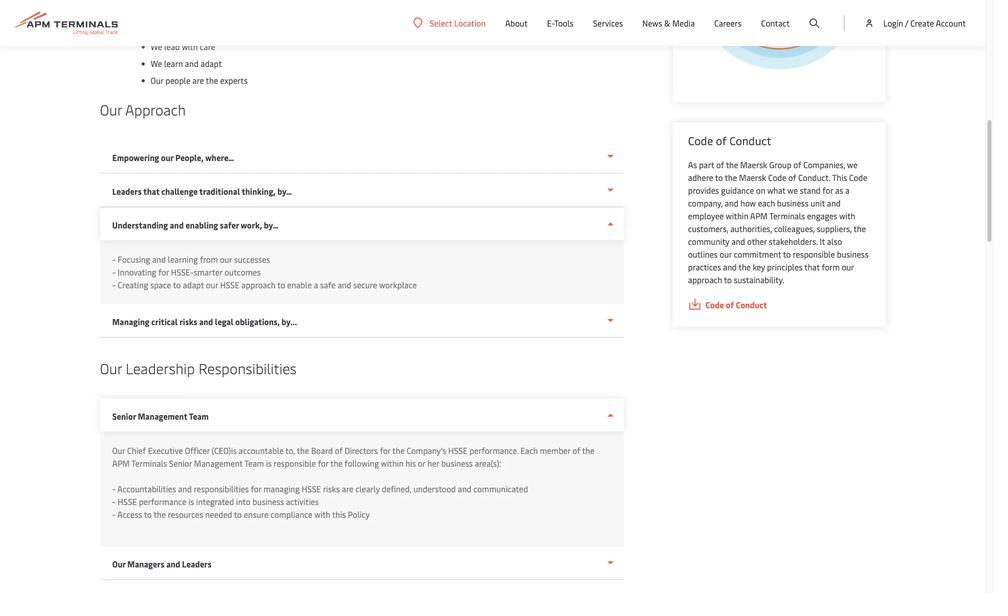 Task type: vqa. For each thing, say whether or not it's contained in the screenshot.
"legislation."
no



Task type: locate. For each thing, give the bounding box(es) containing it.
our chief executive officer (ceo)is accountable to, the board of directors for the company's hsse performance. each member of the apm terminals senior management team is responsible for the following within his or her business area(s):
[[112, 445, 595, 469]]

0 vertical spatial maersk
[[741, 159, 768, 170]]

by…
[[278, 186, 292, 197], [264, 219, 279, 231]]

1 horizontal spatial terminals
[[770, 210, 805, 222]]

responsibilities
[[194, 484, 249, 495]]

our left the leadership
[[100, 359, 122, 378]]

0 vertical spatial responsible
[[793, 249, 835, 260]]

0 horizontal spatial senior
[[112, 411, 136, 422]]

0 vertical spatial a
[[846, 185, 850, 196]]

approach down the outcomes
[[242, 279, 276, 291]]

the right part
[[726, 159, 739, 170]]

unit
[[811, 197, 825, 209]]

terminals inside our chief executive officer (ceo)is accountable to, the board of directors for the company's hsse performance. each member of the apm terminals senior management team is responsible for the following within his or her business area(s):
[[131, 458, 167, 469]]

for
[[823, 185, 834, 196], [158, 267, 169, 278], [380, 445, 391, 456], [318, 458, 329, 469], [251, 484, 262, 495]]

0 horizontal spatial within
[[381, 458, 404, 469]]

1 vertical spatial we
[[151, 41, 162, 52]]

also
[[827, 236, 843, 247]]

business up ensure
[[253, 496, 284, 508]]

the down performance
[[154, 509, 166, 520]]

are right people
[[193, 75, 204, 86]]

we left lead
[[151, 41, 162, 52]]

3 - from the top
[[112, 279, 116, 291]]

0 vertical spatial management
[[138, 411, 187, 422]]

apm inside as part of the maersk group of companies, we adhere to the maersk code of conduct. this code provides guidance on what we stand for as a company, and how each business unit and employee within apm terminals engages with customers, authorities, colleagues, suppliers, the community and other stakeholders.  it also outlines our commitment to responsible business practices and the key principles that form our approach to sustainability.
[[751, 210, 768, 222]]

obligations,
[[235, 316, 280, 327]]

by… right work,
[[264, 219, 279, 231]]

1 vertical spatial that
[[143, 186, 160, 197]]

the left company's
[[393, 445, 405, 456]]

team up officer
[[189, 411, 209, 422]]

on
[[757, 185, 766, 196]]

1 horizontal spatial with
[[315, 509, 331, 520]]

- left access
[[112, 509, 116, 520]]

1 vertical spatial adapt
[[183, 279, 204, 291]]

commitment
[[734, 249, 782, 260]]

communicated
[[474, 484, 528, 495]]

our left people,
[[161, 152, 174, 163]]

management inside dropdown button
[[138, 411, 187, 422]]

0 horizontal spatial that
[[143, 186, 160, 197]]

what
[[768, 185, 786, 196]]

1 horizontal spatial principles
[[767, 261, 803, 273]]

activities
[[286, 496, 319, 508]]

-
[[112, 254, 116, 265], [112, 267, 116, 278], [112, 279, 116, 291], [112, 484, 116, 495], [112, 496, 116, 508], [112, 509, 116, 520]]

is down accountable
[[266, 458, 272, 469]]

are inside "- accountabilities and responsibilities for managing hsse risks are clearly defined, understood and communicated - hsse performance is integrated into business activities - access to the resources needed to ensure compliance with this policy"
[[342, 484, 354, 495]]

code up part
[[688, 133, 714, 148]]

community
[[688, 236, 730, 247]]

creating space to adapt our hsse approach to enable a safe and secure workplace
[[118, 279, 419, 291]]

code of conduct up part
[[688, 133, 772, 148]]

business inside "- accountabilities and responsibilities for managing hsse risks are clearly defined, understood and communicated - hsse performance is integrated into business activities - access to the resources needed to ensure compliance with this policy"
[[253, 496, 284, 508]]

creating
[[118, 279, 148, 291]]

for down board
[[318, 458, 329, 469]]

to left sustainability.
[[724, 274, 732, 285]]

0 vertical spatial by…
[[278, 186, 292, 197]]

apm
[[751, 210, 768, 222], [112, 458, 130, 469]]

1 vertical spatial is
[[189, 496, 194, 508]]

responsible inside our chief executive officer (ceo)is accountable to, the board of directors for the company's hsse performance. each member of the apm terminals senior management team is responsible for the following within his or her business area(s):
[[274, 458, 316, 469]]

1 vertical spatial team
[[245, 458, 264, 469]]

6 - from the top
[[112, 509, 116, 520]]

business down 'what'
[[777, 197, 809, 209]]

code down practices
[[706, 299, 724, 311]]

risks right critical on the bottom left
[[180, 316, 197, 327]]

principles right key at the right top of page
[[767, 261, 803, 273]]

our
[[229, 15, 241, 27], [161, 152, 174, 163], [720, 249, 732, 260], [220, 254, 232, 265], [842, 261, 854, 273], [206, 279, 218, 291]]

1 vertical spatial senior
[[169, 458, 192, 469]]

within inside our chief executive officer (ceo)is accountable to, the board of directors for the company's hsse performance. each member of the apm terminals senior management team is responsible for the following within his or her business area(s):
[[381, 458, 404, 469]]

0 horizontal spatial approach
[[242, 279, 276, 291]]

within left his
[[381, 458, 404, 469]]

for inside "- accountabilities and responsibilities for managing hsse risks are clearly defined, understood and communicated - hsse performance is integrated into business activities - access to the resources needed to ensure compliance with this policy"
[[251, 484, 262, 495]]

for left as
[[823, 185, 834, 196]]

1 vertical spatial responsible
[[274, 458, 316, 469]]

1 horizontal spatial we
[[848, 159, 858, 170]]

code of conduct link
[[688, 299, 871, 312]]

0 vertical spatial principles
[[139, 15, 175, 27]]

into
[[236, 496, 251, 508]]

by...
[[282, 316, 297, 327]]

apm down each at the right top of the page
[[751, 210, 768, 222]]

we right 'what'
[[788, 185, 798, 196]]

our right from
[[220, 254, 232, 265]]

responsible down it
[[793, 249, 835, 260]]

to left enable
[[278, 279, 285, 291]]

for inside 'innovating for hsse-smarter outcomes -'
[[158, 267, 169, 278]]

risks
[[180, 316, 197, 327], [323, 484, 340, 495]]

work,
[[241, 219, 262, 231]]

0 horizontal spatial terminals
[[131, 458, 167, 469]]

by… inside 'dropdown button'
[[278, 186, 292, 197]]

1 horizontal spatial team
[[245, 458, 264, 469]]

learn
[[164, 58, 183, 69]]

managing critical risks and legal obligations, by...
[[112, 316, 297, 327]]

management up executive
[[138, 411, 187, 422]]

1 vertical spatial we
[[788, 185, 798, 196]]

our right form
[[842, 261, 854, 273]]

understanding
[[112, 219, 168, 231]]

for left the managing
[[251, 484, 262, 495]]

1 horizontal spatial responsible
[[793, 249, 835, 260]]

responsible down to,
[[274, 458, 316, 469]]

empowering our people, where…
[[112, 152, 234, 163]]

0 vertical spatial conduct
[[730, 133, 772, 148]]

we up this
[[848, 159, 858, 170]]

performance
[[139, 496, 187, 508]]

0 horizontal spatial a
[[314, 279, 318, 291]]

1 vertical spatial terminals
[[131, 458, 167, 469]]

stakeholders.
[[769, 236, 818, 247]]

1 horizontal spatial management
[[194, 458, 243, 469]]

1 horizontal spatial is
[[266, 458, 272, 469]]

is inside our chief executive officer (ceo)is accountable to, the board of directors for the company's hsse performance. each member of the apm terminals senior management team is responsible for the following within his or her business area(s):
[[266, 458, 272, 469]]

management down (ceo)is
[[194, 458, 243, 469]]

hsse down the outcomes
[[220, 279, 240, 291]]

people
[[166, 75, 191, 86]]

1 vertical spatial management
[[194, 458, 243, 469]]

0 vertical spatial we
[[848, 159, 858, 170]]

smarter
[[194, 267, 223, 278]]

0 vertical spatial risks
[[180, 316, 197, 327]]

leaders inside the our managers and leaders dropdown button
[[182, 559, 212, 570]]

we left the have
[[100, 15, 112, 27]]

1 horizontal spatial senior
[[169, 458, 192, 469]]

by… right thinking,
[[278, 186, 292, 197]]

1 horizontal spatial a
[[846, 185, 850, 196]]

code up 'what'
[[769, 172, 787, 183]]

0 horizontal spatial with
[[182, 41, 198, 52]]

and up the resources
[[178, 484, 192, 495]]

enable
[[287, 279, 312, 291]]

1 horizontal spatial approach
[[688, 274, 723, 285]]

leaders
[[112, 186, 142, 197], [182, 559, 212, 570]]

safer
[[220, 219, 239, 231]]

hsse
[[220, 279, 240, 291], [448, 445, 468, 456], [302, 484, 321, 495], [118, 496, 137, 508]]

- left innovating
[[112, 267, 116, 278]]

our managers and leaders
[[112, 559, 212, 570]]

0 vertical spatial within
[[726, 210, 749, 222]]

that left "challenge"
[[143, 186, 160, 197]]

our left managers
[[112, 559, 126, 570]]

and inside dropdown button
[[199, 316, 213, 327]]

careers
[[715, 17, 742, 29]]

and left legal
[[199, 316, 213, 327]]

terminals down chief
[[131, 458, 167, 469]]

our down smarter at the left
[[206, 279, 218, 291]]

0 horizontal spatial apm
[[112, 458, 130, 469]]

1 vertical spatial by…
[[264, 219, 279, 231]]

0 horizontal spatial management
[[138, 411, 187, 422]]

0 vertical spatial senior
[[112, 411, 136, 422]]

resources
[[168, 509, 203, 520]]

1 horizontal spatial leaders
[[182, 559, 212, 570]]

is up the resources
[[189, 496, 194, 508]]

adapt for to
[[183, 279, 204, 291]]

leaders right managers
[[182, 559, 212, 570]]

with left the this
[[315, 509, 331, 520]]

senior inside our chief executive officer (ceo)is accountable to, the board of directors for the company's hsse performance. each member of the apm terminals senior management team is responsible for the following within his or her business area(s):
[[169, 458, 192, 469]]

senior management team
[[112, 411, 209, 422]]

responsible
[[793, 249, 835, 260], [274, 458, 316, 469]]

1 horizontal spatial within
[[726, 210, 749, 222]]

1 vertical spatial are
[[342, 484, 354, 495]]

and down guidance
[[725, 197, 739, 209]]

conduct down sustainability.
[[736, 299, 768, 311]]

0 horizontal spatial leaders
[[112, 186, 142, 197]]

have
[[114, 15, 131, 27]]

0 vertical spatial we
[[100, 15, 112, 27]]

- left focusing
[[112, 254, 116, 265]]

with up suppliers,
[[840, 210, 856, 222]]

with
[[182, 41, 198, 52], [840, 210, 856, 222], [315, 509, 331, 520]]

0 horizontal spatial is
[[189, 496, 194, 508]]

1 vertical spatial conduct
[[736, 299, 768, 311]]

1 vertical spatial with
[[840, 210, 856, 222]]

code of conduct down sustainability.
[[706, 299, 768, 311]]

principles right the 3
[[139, 15, 175, 27]]

approach inside as part of the maersk group of companies, we adhere to the maersk code of conduct. this code provides guidance on what we stand for as a company, and how each business unit and employee within apm terminals engages with customers, authorities, colleagues, suppliers, the community and other stakeholders.  it also outlines our commitment to responsible business practices and the key principles that form our approach to sustainability.
[[688, 274, 723, 285]]

empowering
[[112, 152, 159, 163]]

2 vertical spatial with
[[315, 509, 331, 520]]

1 vertical spatial within
[[381, 458, 404, 469]]

team down accountable
[[245, 458, 264, 469]]

0 vertical spatial team
[[189, 411, 209, 422]]

contact button
[[762, 0, 790, 46]]

our inside dropdown button
[[112, 559, 126, 570]]

3
[[133, 15, 137, 27]]

/
[[906, 17, 909, 29]]

we left learn at the left
[[151, 58, 162, 69]]

enabling
[[186, 219, 218, 231]]

conduct up the group
[[730, 133, 772, 148]]

adapt inside all employees element
[[183, 279, 204, 291]]

our for our managers and leaders
[[112, 559, 126, 570]]

experts
[[220, 75, 248, 86]]

our right "underpin" at the left top of page
[[229, 15, 241, 27]]

apm inside our chief executive officer (ceo)is accountable to, the board of directors for the company's hsse performance. each member of the apm terminals senior management team is responsible for the following within his or her business area(s):
[[112, 458, 130, 469]]

0 vertical spatial with
[[182, 41, 198, 52]]

responsibilities
[[199, 359, 297, 378]]

with inside "- accountabilities and responsibilities for managing hsse risks are clearly defined, understood and communicated - hsse performance is integrated into business activities - access to the resources needed to ensure compliance with this policy"
[[315, 509, 331, 520]]

our for our chief executive officer (ceo)is accountable to, the board of directors for the company's hsse performance. each member of the apm terminals senior management team is responsible for the following within his or her business area(s):
[[112, 445, 125, 456]]

empowering our people, where… button
[[100, 140, 624, 174]]

maersk
[[741, 159, 768, 170], [739, 172, 767, 183]]

1 horizontal spatial risks
[[323, 484, 340, 495]]

login
[[884, 17, 904, 29]]

our inside our chief executive officer (ceo)is accountable to, the board of directors for the company's hsse performance. each member of the apm terminals senior management team is responsible for the following within his or her business area(s):
[[112, 445, 125, 456]]

2 vertical spatial that
[[805, 261, 820, 273]]

guidance
[[721, 185, 755, 196]]

and
[[185, 58, 199, 69], [725, 197, 739, 209], [827, 197, 841, 209], [170, 219, 184, 231], [732, 236, 746, 247], [152, 254, 166, 265], [723, 261, 737, 273], [338, 279, 351, 291], [199, 316, 213, 327], [178, 484, 192, 495], [458, 484, 472, 495], [166, 559, 180, 570]]

a right as
[[846, 185, 850, 196]]

0 vertical spatial leaders
[[112, 186, 142, 197]]

senior up chief
[[112, 411, 136, 422]]

for up space
[[158, 267, 169, 278]]

management inside our chief executive officer (ceo)is accountable to, the board of directors for the company's hsse performance. each member of the apm terminals senior management team is responsible for the following within his or her business area(s):
[[194, 458, 243, 469]]

2 - from the top
[[112, 267, 116, 278]]

responsible inside as part of the maersk group of companies, we adhere to the maersk code of conduct. this code provides guidance on what we stand for as a company, and how each business unit and employee within apm terminals engages with customers, authorities, colleagues, suppliers, the community and other stakeholders.  it also outlines our commitment to responsible business practices and the key principles that form our approach to sustainability.
[[793, 249, 835, 260]]

group
[[770, 159, 792, 170]]

performance. each
[[470, 445, 538, 456]]

0 vertical spatial terminals
[[770, 210, 805, 222]]

management
[[138, 411, 187, 422], [194, 458, 243, 469]]

0 vertical spatial that
[[177, 15, 192, 27]]

with up we learn and adapt
[[182, 41, 198, 52]]

the down board
[[331, 458, 343, 469]]

business
[[777, 197, 809, 209], [837, 249, 869, 260], [441, 458, 473, 469], [253, 496, 284, 508]]

- inside 'innovating for hsse-smarter outcomes -'
[[112, 279, 116, 291]]

0 vertical spatial adapt
[[201, 58, 222, 69]]

approach down practices
[[688, 274, 723, 285]]

approach
[[125, 100, 186, 119]]

1 horizontal spatial are
[[342, 484, 354, 495]]

0 vertical spatial are
[[193, 75, 204, 86]]

hsse up 'activities'
[[302, 484, 321, 495]]

form
[[822, 261, 840, 273]]

each
[[758, 197, 775, 209]]

our left people
[[151, 75, 164, 86]]

1 horizontal spatial apm
[[751, 210, 768, 222]]

are left 'clearly'
[[342, 484, 354, 495]]

our left chief
[[112, 445, 125, 456]]

hsse right company's
[[448, 445, 468, 456]]

0 horizontal spatial risks
[[180, 316, 197, 327]]

a
[[846, 185, 850, 196], [314, 279, 318, 291]]

code of conduct
[[688, 133, 772, 148], [706, 299, 768, 311]]

- left accountabilities
[[112, 484, 116, 495]]

by… for leaders that challenge traditional thinking, by…
[[278, 186, 292, 197]]

0 horizontal spatial team
[[189, 411, 209, 422]]

1 vertical spatial principles
[[767, 261, 803, 273]]

secure
[[353, 279, 377, 291]]

our left approach
[[100, 100, 122, 119]]

within down how
[[726, 210, 749, 222]]

- left creating on the left top of the page
[[112, 279, 116, 291]]

are
[[193, 75, 204, 86], [342, 484, 354, 495]]

terminals up "colleagues,"
[[770, 210, 805, 222]]

0 horizontal spatial responsible
[[274, 458, 316, 469]]

business down also
[[837, 249, 869, 260]]

board
[[311, 445, 333, 456]]

that up we lead with care
[[177, 15, 192, 27]]

terminals inside as part of the maersk group of companies, we adhere to the maersk code of conduct. this code provides guidance on what we stand for as a company, and how each business unit and employee within apm terminals engages with customers, authorities, colleagues, suppliers, the community and other stakeholders.  it also outlines our commitment to responsible business practices and the key principles that form our approach to sustainability.
[[770, 210, 805, 222]]

approach inside all employees element
[[242, 279, 276, 291]]

media
[[673, 17, 695, 29]]

1 vertical spatial apm
[[112, 458, 130, 469]]

hsse inside our chief executive officer (ceo)is accountable to, the board of directors for the company's hsse performance. each member of the apm terminals senior management team is responsible for the following within his or her business area(s):
[[448, 445, 468, 456]]

leaders down the empowering
[[112, 186, 142, 197]]

provides
[[688, 185, 719, 196]]

care
[[200, 41, 215, 52]]

0 vertical spatial is
[[266, 458, 272, 469]]

and left learning
[[152, 254, 166, 265]]

&
[[665, 17, 671, 29]]

1 vertical spatial risks
[[323, 484, 340, 495]]

that left form
[[805, 261, 820, 273]]

we
[[848, 159, 858, 170], [788, 185, 798, 196]]

1 vertical spatial leaders
[[182, 559, 212, 570]]

managing
[[112, 316, 149, 327]]

0 vertical spatial apm
[[751, 210, 768, 222]]

risks up the this
[[323, 484, 340, 495]]

by… inside dropdown button
[[264, 219, 279, 231]]

it
[[820, 236, 825, 247]]

team
[[189, 411, 209, 422], [245, 458, 264, 469]]

adapt down hsse-
[[183, 279, 204, 291]]

the inside "- accountabilities and responsibilities for managing hsse risks are clearly defined, understood and communicated - hsse performance is integrated into business activities - access to the resources needed to ensure compliance with this policy"
[[154, 509, 166, 520]]

2 horizontal spatial that
[[805, 261, 820, 273]]

hsse up access
[[118, 496, 137, 508]]

terminals
[[770, 210, 805, 222], [131, 458, 167, 469]]

2 horizontal spatial with
[[840, 210, 856, 222]]

our
[[151, 75, 164, 86], [100, 100, 122, 119], [100, 359, 122, 378], [112, 445, 125, 456], [112, 559, 126, 570]]

login / create account link
[[865, 0, 967, 46]]



Task type: describe. For each thing, give the bounding box(es) containing it.
by… for understanding and enabling safer work, by…
[[264, 219, 279, 231]]

access
[[117, 509, 142, 520]]

senior management team element
[[100, 432, 624, 547]]

code right this
[[850, 172, 868, 183]]

directors
[[345, 445, 378, 456]]

as part of the maersk group of companies, we adhere to the maersk code of conduct. this code provides guidance on what we stand for as a company, and how each business unit and employee within apm terminals engages with customers, authorities, colleagues, suppliers, the community and other stakeholders.  it also outlines our commitment to responsible business practices and the key principles that form our approach to sustainability.
[[688, 159, 869, 285]]

engages
[[807, 210, 838, 222]]

the right to,
[[297, 445, 309, 456]]

to down into
[[234, 509, 242, 520]]

services
[[593, 17, 623, 29]]

outcomes
[[225, 267, 261, 278]]

innovating
[[118, 267, 156, 278]]

and right practices
[[723, 261, 737, 273]]

with inside as part of the maersk group of companies, we adhere to the maersk code of conduct. this code provides guidance on what we stand for as a company, and how each business unit and employee within apm terminals engages with customers, authorities, colleagues, suppliers, the community and other stakeholders.  it also outlines our commitment to responsible business practices and the key principles that form our approach to sustainability.
[[840, 210, 856, 222]]

is inside "- accountabilities and responsibilities for managing hsse risks are clearly defined, understood and communicated - hsse performance is integrated into business activities - access to the resources needed to ensure compliance with this policy"
[[189, 496, 194, 508]]

managing
[[264, 484, 300, 495]]

hsse inside all employees element
[[220, 279, 240, 291]]

executive
[[148, 445, 183, 456]]

team inside dropdown button
[[189, 411, 209, 422]]

critical
[[151, 316, 178, 327]]

space
[[150, 279, 171, 291]]

to down the stakeholders.
[[783, 249, 791, 260]]

our people are the experts
[[151, 75, 250, 86]]

thinking,
[[242, 186, 276, 197]]

defined,
[[382, 484, 412, 495]]

risks inside "- accountabilities and responsibilities for managing hsse risks are clearly defined, understood and communicated - hsse performance is integrated into business activities - access to the resources needed to ensure compliance with this policy"
[[323, 484, 340, 495]]

from
[[200, 254, 218, 265]]

underpin
[[194, 15, 227, 27]]

4 - from the top
[[112, 484, 116, 495]]

and right safe on the left top
[[338, 279, 351, 291]]

to,
[[286, 445, 295, 456]]

area(s):
[[475, 458, 501, 469]]

business inside our chief executive officer (ceo)is accountable to, the board of directors for the company's hsse performance. each member of the apm terminals senior management team is responsible for the following within his or her business area(s):
[[441, 458, 473, 469]]

for right directors
[[380, 445, 391, 456]]

1 vertical spatial code of conduct
[[706, 299, 768, 311]]

her
[[428, 458, 440, 469]]

this
[[332, 509, 346, 520]]

stand
[[800, 185, 821, 196]]

- accountabilities and responsibilities for managing hsse risks are clearly defined, understood and communicated - hsse performance is integrated into business activities - access to the resources needed to ensure compliance with this policy
[[112, 484, 528, 520]]

our for our leadership responsibilities
[[100, 359, 122, 378]]

and down authorities,
[[732, 236, 746, 247]]

the up guidance
[[725, 172, 737, 183]]

a inside as part of the maersk group of companies, we adhere to the maersk code of conduct. this code provides guidance on what we stand for as a company, and how each business unit and employee within apm terminals engages with customers, authorities, colleagues, suppliers, the community and other stakeholders.  it also outlines our commitment to responsible business practices and the key principles that form our approach to sustainability.
[[846, 185, 850, 196]]

our for our approach
[[100, 100, 122, 119]]

we learn and adapt
[[151, 58, 222, 69]]

the left experts
[[206, 75, 218, 86]]

accountabilities
[[117, 484, 176, 495]]

that inside as part of the maersk group of companies, we adhere to the maersk code of conduct. this code provides guidance on what we stand for as a company, and how each business unit and employee within apm terminals engages with customers, authorities, colleagues, suppliers, the community and other stakeholders.  it also outlines our commitment to responsible business practices and the key principles that form our approach to sustainability.
[[805, 261, 820, 273]]

our approach
[[100, 100, 186, 119]]

conduct.
[[799, 172, 831, 183]]

as
[[688, 159, 697, 170]]

contact
[[762, 17, 790, 29]]

0 horizontal spatial we
[[788, 185, 798, 196]]

1 vertical spatial a
[[314, 279, 318, 291]]

practices
[[688, 261, 721, 273]]

we lead with care
[[151, 41, 217, 52]]

location
[[454, 17, 486, 28]]

that inside 'dropdown button'
[[143, 186, 160, 197]]

we for our people are the experts
[[151, 41, 162, 52]]

team inside our chief executive officer (ceo)is accountable to, the board of directors for the company's hsse performance. each member of the apm terminals senior management team is responsible for the following within his or her business area(s):
[[245, 458, 264, 469]]

workplace
[[379, 279, 417, 291]]

e-tools
[[547, 17, 574, 29]]

focusing
[[118, 254, 150, 265]]

login / create account
[[884, 17, 967, 29]]

our leadership responsibilities
[[100, 359, 297, 378]]

within inside as part of the maersk group of companies, we adhere to the maersk code of conduct. this code provides guidance on what we stand for as a company, and how each business unit and employee within apm terminals engages with customers, authorities, colleagues, suppliers, the community and other stakeholders.  it also outlines our commitment to responsible business practices and the key principles that form our approach to sustainability.
[[726, 210, 749, 222]]

we for our approach
[[100, 15, 112, 27]]

the right suppliers,
[[854, 223, 866, 234]]

other
[[748, 236, 767, 247]]

select location
[[430, 17, 486, 28]]

0 horizontal spatial are
[[193, 75, 204, 86]]

0 vertical spatial code of conduct
[[688, 133, 772, 148]]

risks inside dropdown button
[[180, 316, 197, 327]]

managing critical risks and legal obligations, by... button
[[100, 304, 624, 338]]

our for our people are the experts
[[151, 75, 164, 86]]

and right learn at the left
[[185, 58, 199, 69]]

5 - from the top
[[112, 496, 116, 508]]

and left 'enabling'
[[170, 219, 184, 231]]

and down as
[[827, 197, 841, 209]]

select location button
[[414, 17, 486, 28]]

this
[[833, 172, 848, 183]]

policy
[[348, 509, 370, 520]]

principles inside as part of the maersk group of companies, we adhere to the maersk code of conduct. this code provides guidance on what we stand for as a company, and how each business unit and employee within apm terminals engages with customers, authorities, colleagues, suppliers, the community and other stakeholders.  it also outlines our commitment to responsible business practices and the key principles that form our approach to sustainability.
[[767, 261, 803, 273]]

our managers and leaders button
[[100, 547, 624, 581]]

1 horizontal spatial that
[[177, 15, 192, 27]]

company,
[[688, 197, 723, 209]]

e-
[[547, 17, 555, 29]]

leaders that challenge traditional thinking, by…
[[112, 186, 292, 197]]

our inside dropdown button
[[161, 152, 174, 163]]

adhere
[[688, 172, 714, 183]]

needed
[[205, 509, 232, 520]]

integrated
[[196, 496, 234, 508]]

compliance
[[271, 509, 313, 520]]

and right managers
[[166, 559, 180, 570]]

outlines
[[688, 249, 718, 260]]

where…
[[205, 152, 234, 163]]

how
[[741, 197, 756, 209]]

news & media
[[643, 17, 695, 29]]

colleagues,
[[774, 223, 815, 234]]

senior management team button
[[100, 399, 624, 432]]

senior inside dropdown button
[[112, 411, 136, 422]]

select
[[430, 17, 452, 28]]

legal
[[215, 316, 234, 327]]

0 horizontal spatial principles
[[139, 15, 175, 27]]

leaders inside leaders that challenge traditional thinking, by… 'dropdown button'
[[112, 186, 142, 197]]

all employees element
[[100, 240, 624, 304]]

to right adhere
[[716, 172, 723, 183]]

the right member
[[582, 445, 595, 456]]

challenge
[[161, 186, 198, 197]]

our down community
[[720, 249, 732, 260]]

and right understood
[[458, 484, 472, 495]]

to down hsse-
[[173, 279, 181, 291]]

about
[[505, 17, 528, 29]]

create
[[911, 17, 935, 29]]

e-tools button
[[547, 0, 574, 46]]

successes
[[234, 254, 270, 265]]

the left key at the right top of page
[[739, 261, 751, 273]]

member
[[540, 445, 571, 456]]

our inside focusing and learning from our successes -
[[220, 254, 232, 265]]

learning
[[168, 254, 198, 265]]

following
[[345, 458, 379, 469]]

sustainability.
[[734, 274, 785, 285]]

for inside as part of the maersk group of companies, we adhere to the maersk code of conduct. this code provides guidance on what we stand for as a company, and how each business unit and employee within apm terminals engages with customers, authorities, colleagues, suppliers, the community and other stakeholders.  it also outlines our commitment to responsible business practices and the key principles that form our approach to sustainability.
[[823, 185, 834, 196]]

account
[[936, 17, 967, 29]]

his
[[406, 458, 416, 469]]

- inside focusing and learning from our successes -
[[112, 267, 116, 278]]

1 - from the top
[[112, 254, 116, 265]]

adapt for and
[[201, 58, 222, 69]]

as
[[836, 185, 844, 196]]

to right access
[[144, 509, 152, 520]]

companies,
[[804, 159, 846, 170]]

and inside focusing and learning from our successes -
[[152, 254, 166, 265]]

or
[[418, 458, 426, 469]]

conduct inside "code of conduct" link
[[736, 299, 768, 311]]

2 vertical spatial we
[[151, 58, 162, 69]]

commitments:
[[243, 15, 296, 27]]

hsse image
[[688, 0, 871, 76]]

1 vertical spatial maersk
[[739, 172, 767, 183]]

lead
[[164, 41, 180, 52]]

accountable
[[239, 445, 284, 456]]

clearly
[[356, 484, 380, 495]]



